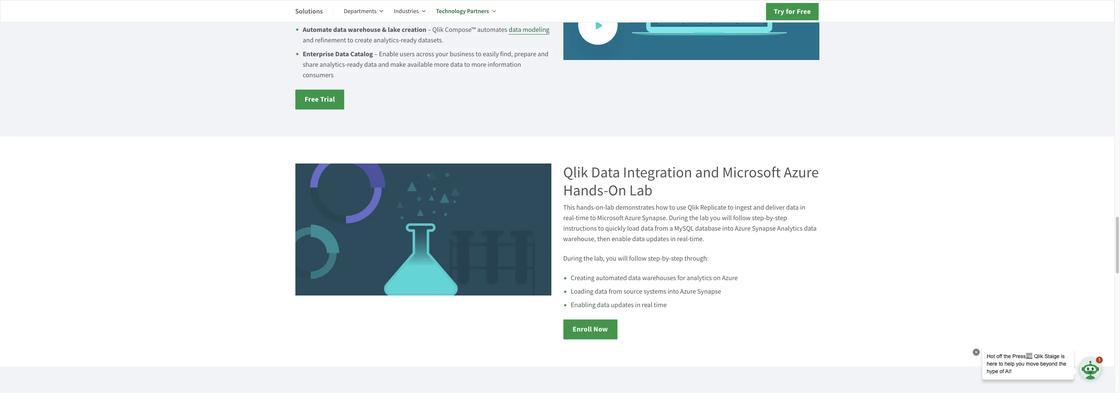 Task type: vqa. For each thing, say whether or not it's contained in the screenshot.
SELF-SERVICE VISUALIZATION link
no



Task type: describe. For each thing, give the bounding box(es) containing it.
share
[[303, 60, 319, 69]]

0 vertical spatial lab
[[606, 204, 615, 212]]

enroll
[[573, 325, 592, 334]]

refinement
[[315, 36, 346, 45]]

lab
[[630, 181, 653, 200]]

follow inside this hands-on-lab demonstrates how to use qlik replicate to ingest and deliver data in real-time to microsoft azure synapse. during the lab you will follow step-by-step instructions to quickly load data from a mysql database into azure synapse analytics data warehouse, then enable data updates in real-time.
[[734, 214, 751, 223]]

source
[[624, 288, 643, 296]]

lake
[[388, 25, 401, 34]]

creation
[[402, 25, 427, 34]]

partners
[[467, 7, 489, 15]]

data for qlik
[[592, 163, 621, 182]]

deliver
[[766, 204, 785, 212]]

departments
[[344, 8, 377, 15]]

lab,
[[595, 255, 605, 263]]

solutions menu bar
[[295, 2, 507, 20]]

automate data warehouse & lake creation – qlik compose™ automates data modeling and refinement to create analytics-ready datasets.
[[303, 25, 550, 45]]

make
[[391, 60, 406, 69]]

to left ingest
[[728, 204, 734, 212]]

to down hands- at the bottom of the page
[[591, 214, 596, 223]]

during the lab, you will follow step-by-step through:
[[564, 255, 709, 263]]

data left the 'modeling'
[[509, 26, 522, 34]]

data up source
[[629, 274, 641, 283]]

into inside this hands-on-lab demonstrates how to use qlik replicate to ingest and deliver data in real-time to microsoft azure synapse. during the lab you will follow step-by-step instructions to quickly load data from a mysql database into azure synapse analytics data warehouse, then enable data updates in real-time.
[[723, 225, 734, 233]]

enterprise data catalog
[[303, 50, 373, 59]]

free trial link
[[295, 90, 345, 110]]

1 vertical spatial real-
[[678, 235, 690, 244]]

this
[[564, 204, 575, 212]]

industries link
[[394, 2, 426, 20]]

1 vertical spatial updates
[[611, 301, 634, 310]]

analytics- inside automate data warehouse & lake creation – qlik compose™ automates data modeling and refinement to create analytics-ready datasets.
[[374, 36, 401, 45]]

data down 'catalog'
[[364, 60, 377, 69]]

will inside this hands-on-lab demonstrates how to use qlik replicate to ingest and deliver data in real-time to microsoft azure synapse. during the lab you will follow step-by-step instructions to quickly load data from a mysql database into azure synapse analytics data warehouse, then enable data updates in real-time.
[[722, 214, 732, 223]]

qlik inside qlik data integration and microsoft azure hands-on lab
[[564, 163, 589, 182]]

warehouse,
[[564, 235, 596, 244]]

a
[[670, 225, 674, 233]]

quickly
[[606, 225, 626, 233]]

users
[[400, 50, 415, 59]]

try for free
[[774, 7, 812, 16]]

– enable users across your business to easily find, prepare and share analytics-ready data and make available more data to more information consumers
[[303, 50, 549, 80]]

automate
[[303, 25, 332, 34]]

create
[[355, 36, 372, 45]]

now
[[594, 325, 608, 334]]

through:
[[685, 255, 709, 263]]

consumers
[[303, 71, 334, 80]]

enable
[[379, 50, 399, 59]]

then
[[598, 235, 611, 244]]

on
[[714, 274, 721, 283]]

on
[[609, 181, 627, 200]]

free trial
[[305, 95, 335, 104]]

integration
[[624, 163, 693, 182]]

to left easily
[[476, 50, 482, 59]]

data down business
[[451, 60, 463, 69]]

synapse.
[[643, 214, 668, 223]]

catalog
[[351, 50, 373, 59]]

solutions
[[295, 7, 323, 16]]

– inside – enable users across your business to easily find, prepare and share analytics-ready data and make available more data to more information consumers
[[375, 50, 378, 59]]

1 horizontal spatial free
[[797, 7, 812, 16]]

analytics
[[778, 225, 803, 233]]

&
[[382, 25, 387, 34]]

data down the load
[[633, 235, 645, 244]]

systems
[[644, 288, 667, 296]]

prepare
[[515, 50, 537, 59]]

data down automated
[[595, 288, 608, 296]]

data right analytics
[[805, 225, 817, 233]]

compose™
[[445, 26, 476, 34]]

technology
[[436, 7, 466, 15]]

during inside this hands-on-lab demonstrates how to use qlik replicate to ingest and deliver data in real-time to microsoft azure synapse. during the lab you will follow step-by-step instructions to quickly load data from a mysql database into azure synapse analytics data warehouse, then enable data updates in real-time.
[[669, 214, 688, 223]]

ready inside – enable users across your business to easily find, prepare and share analytics-ready data and make available more data to more information consumers
[[347, 60, 363, 69]]

business
[[450, 50, 475, 59]]

1 horizontal spatial for
[[786, 7, 796, 16]]

data for enterprise
[[335, 50, 349, 59]]

0 horizontal spatial step
[[672, 255, 684, 263]]

qlik inside automate data warehouse & lake creation – qlik compose™ automates data modeling and refinement to create analytics-ready datasets.
[[433, 26, 444, 34]]

1 vertical spatial by-
[[663, 255, 672, 263]]

enroll now
[[573, 325, 608, 334]]

instructions
[[564, 225, 597, 233]]

you inside this hands-on-lab demonstrates how to use qlik replicate to ingest and deliver data in real-time to microsoft azure synapse. during the lab you will follow step-by-step instructions to quickly load data from a mysql database into azure synapse analytics data warehouse, then enable data updates in real-time.
[[711, 214, 721, 223]]

analytics
[[687, 274, 712, 283]]

1 vertical spatial in
[[671, 235, 676, 244]]

and down the enable
[[378, 60, 389, 69]]

0 horizontal spatial free
[[305, 95, 319, 104]]

and inside this hands-on-lab demonstrates how to use qlik replicate to ingest and deliver data in real-time to microsoft azure synapse. during the lab you will follow step-by-step instructions to quickly load data from a mysql database into azure synapse analytics data warehouse, then enable data updates in real-time.
[[754, 204, 765, 212]]

automated
[[596, 274, 627, 283]]

1 more from the left
[[434, 60, 449, 69]]

automates
[[478, 26, 508, 34]]

1 vertical spatial lab
[[700, 214, 709, 223]]

warehouse
[[348, 25, 381, 34]]

replicate
[[701, 204, 727, 212]]

datasets.
[[418, 36, 444, 45]]

industries
[[394, 8, 419, 15]]

technology partners link
[[436, 2, 496, 20]]

your
[[436, 50, 449, 59]]

1 vertical spatial follow
[[630, 255, 647, 263]]



Task type: locate. For each thing, give the bounding box(es) containing it.
enterprise
[[303, 50, 334, 59]]

and right ingest
[[754, 204, 765, 212]]

to left use
[[670, 204, 676, 212]]

0 vertical spatial real-
[[564, 214, 576, 223]]

microsoft inside qlik data integration and microsoft azure hands-on lab
[[723, 163, 781, 182]]

qlik up datasets.
[[433, 26, 444, 34]]

from
[[655, 225, 669, 233], [609, 288, 623, 296]]

azure
[[784, 163, 819, 182], [625, 214, 641, 223], [735, 225, 751, 233], [723, 274, 738, 283], [681, 288, 697, 296]]

0 vertical spatial into
[[723, 225, 734, 233]]

1 vertical spatial –
[[375, 50, 378, 59]]

0 horizontal spatial follow
[[630, 255, 647, 263]]

step-
[[753, 214, 767, 223], [648, 255, 663, 263]]

from left a
[[655, 225, 669, 233]]

0 horizontal spatial qlik
[[433, 26, 444, 34]]

0 vertical spatial free
[[797, 7, 812, 16]]

0 horizontal spatial into
[[668, 288, 679, 296]]

0 vertical spatial the
[[690, 214, 699, 223]]

for left analytics
[[678, 274, 686, 283]]

data
[[333, 25, 347, 34], [509, 26, 522, 34], [364, 60, 377, 69], [451, 60, 463, 69], [787, 204, 799, 212], [641, 225, 654, 233], [805, 225, 817, 233], [633, 235, 645, 244], [629, 274, 641, 283], [595, 288, 608, 296], [597, 301, 610, 310]]

qlik
[[433, 26, 444, 34], [564, 163, 589, 182], [688, 204, 699, 212]]

– up datasets.
[[428, 26, 431, 34]]

0 horizontal spatial analytics-
[[320, 60, 347, 69]]

during down use
[[669, 214, 688, 223]]

1 vertical spatial step
[[672, 255, 684, 263]]

follow down ingest
[[734, 214, 751, 223]]

creating automated data warehouses for analytics on azure
[[571, 274, 738, 283]]

1 horizontal spatial into
[[723, 225, 734, 233]]

database
[[696, 225, 722, 233]]

to inside automate data warehouse & lake creation – qlik compose™ automates data modeling and refinement to create analytics-ready datasets.
[[348, 36, 354, 45]]

step
[[776, 214, 788, 223], [672, 255, 684, 263]]

step inside this hands-on-lab demonstrates how to use qlik replicate to ingest and deliver data in real-time to microsoft azure synapse. during the lab you will follow step-by-step instructions to quickly load data from a mysql database into azure synapse analytics data warehouse, then enable data updates in real-time.
[[776, 214, 788, 223]]

free left the trial
[[305, 95, 319, 104]]

into right systems
[[668, 288, 679, 296]]

0 horizontal spatial data
[[335, 50, 349, 59]]

to left create
[[348, 36, 354, 45]]

load
[[627, 225, 640, 233]]

modeling
[[523, 26, 550, 34]]

1 horizontal spatial real-
[[678, 235, 690, 244]]

data modeling link
[[509, 26, 550, 35]]

1 horizontal spatial time
[[654, 301, 667, 310]]

how
[[656, 204, 668, 212]]

in
[[801, 204, 806, 212], [671, 235, 676, 244], [636, 301, 641, 310]]

2 horizontal spatial in
[[801, 204, 806, 212]]

creating
[[571, 274, 595, 283]]

1 horizontal spatial step
[[776, 214, 788, 223]]

real- down mysql
[[678, 235, 690, 244]]

0 horizontal spatial will
[[618, 255, 628, 263]]

during
[[669, 214, 688, 223], [564, 255, 583, 263]]

updates inside this hands-on-lab demonstrates how to use qlik replicate to ingest and deliver data in real-time to microsoft azure synapse. during the lab you will follow step-by-step instructions to quickly load data from a mysql database into azure synapse analytics data warehouse, then enable data updates in real-time.
[[647, 235, 670, 244]]

data down synapse.
[[641, 225, 654, 233]]

data down refinement
[[335, 50, 349, 59]]

real- down this
[[564, 214, 576, 223]]

mysql
[[675, 225, 694, 233]]

enabling
[[571, 301, 596, 310]]

and down automate
[[303, 36, 314, 45]]

departments link
[[344, 2, 384, 20]]

0 vertical spatial analytics-
[[374, 36, 401, 45]]

by-
[[767, 214, 776, 223], [663, 255, 672, 263]]

trial
[[320, 95, 335, 104]]

will down enable
[[618, 255, 628, 263]]

1 vertical spatial qlik
[[564, 163, 589, 182]]

– inside automate data warehouse & lake creation – qlik compose™ automates data modeling and refinement to create analytics-ready datasets.
[[428, 26, 431, 34]]

into
[[723, 225, 734, 233], [668, 288, 679, 296]]

in up analytics
[[801, 204, 806, 212]]

ingest
[[735, 204, 752, 212]]

1 vertical spatial analytics-
[[320, 60, 347, 69]]

enroll now link
[[564, 320, 618, 340]]

follow
[[734, 214, 751, 223], [630, 255, 647, 263]]

for right "try"
[[786, 7, 796, 16]]

0 vertical spatial ready
[[401, 36, 417, 45]]

step- inside this hands-on-lab demonstrates how to use qlik replicate to ingest and deliver data in real-time to microsoft azure synapse. during the lab you will follow step-by-step instructions to quickly load data from a mysql database into azure synapse analytics data warehouse, then enable data updates in real-time.
[[753, 214, 767, 223]]

0 horizontal spatial lab
[[606, 204, 615, 212]]

0 vertical spatial time
[[576, 214, 589, 223]]

1 vertical spatial free
[[305, 95, 319, 104]]

0 vertical spatial you
[[711, 214, 721, 223]]

ready down creation
[[401, 36, 417, 45]]

try for free link
[[767, 3, 819, 20]]

qlik right use
[[688, 204, 699, 212]]

data up refinement
[[333, 25, 347, 34]]

0 vertical spatial microsoft
[[723, 163, 781, 182]]

lab down on
[[606, 204, 615, 212]]

1 horizontal spatial from
[[655, 225, 669, 233]]

and right prepare
[[538, 50, 549, 59]]

synapse
[[753, 225, 776, 233], [698, 288, 722, 296]]

0 vertical spatial data
[[335, 50, 349, 59]]

the left lab,
[[584, 255, 593, 263]]

free right "try"
[[797, 7, 812, 16]]

follow up "creating automated data warehouses for analytics on azure"
[[630, 255, 647, 263]]

1 vertical spatial the
[[584, 255, 593, 263]]

by- down deliver
[[767, 214, 776, 223]]

by- inside this hands-on-lab demonstrates how to use qlik replicate to ingest and deliver data in real-time to microsoft azure synapse. during the lab you will follow step-by-step instructions to quickly load data from a mysql database into azure synapse analytics data warehouse, then enable data updates in real-time.
[[767, 214, 776, 223]]

0 horizontal spatial time
[[576, 214, 589, 223]]

0 horizontal spatial real-
[[564, 214, 576, 223]]

time
[[576, 214, 589, 223], [654, 301, 667, 310]]

1 horizontal spatial the
[[690, 214, 699, 223]]

1 horizontal spatial –
[[428, 26, 431, 34]]

0 vertical spatial step
[[776, 214, 788, 223]]

demonstrates
[[616, 204, 655, 212]]

technology partners
[[436, 7, 489, 15]]

synapse down deliver
[[753, 225, 776, 233]]

in left real
[[636, 301, 641, 310]]

updates down synapse.
[[647, 235, 670, 244]]

0 horizontal spatial during
[[564, 255, 583, 263]]

–
[[428, 26, 431, 34], [375, 50, 378, 59]]

0 vertical spatial synapse
[[753, 225, 776, 233]]

hands-
[[564, 181, 609, 200]]

time up the instructions
[[576, 214, 589, 223]]

1 vertical spatial from
[[609, 288, 623, 296]]

analytics- down enterprise data catalog
[[320, 60, 347, 69]]

1 horizontal spatial updates
[[647, 235, 670, 244]]

0 horizontal spatial step-
[[648, 255, 663, 263]]

you down replicate
[[711, 214, 721, 223]]

0 horizontal spatial more
[[434, 60, 449, 69]]

step- up "creating automated data warehouses for analytics on azure"
[[648, 255, 663, 263]]

0 vertical spatial will
[[722, 214, 732, 223]]

0 horizontal spatial in
[[636, 301, 641, 310]]

data up on-
[[592, 163, 621, 182]]

1 horizontal spatial more
[[472, 60, 487, 69]]

1 horizontal spatial follow
[[734, 214, 751, 223]]

0 vertical spatial –
[[428, 26, 431, 34]]

1 vertical spatial synapse
[[698, 288, 722, 296]]

1 horizontal spatial microsoft
[[723, 163, 781, 182]]

1 horizontal spatial in
[[671, 235, 676, 244]]

you
[[711, 214, 721, 223], [606, 255, 617, 263]]

0 vertical spatial from
[[655, 225, 669, 233]]

updates
[[647, 235, 670, 244], [611, 301, 634, 310]]

microsoft
[[723, 163, 781, 182], [598, 214, 624, 223]]

analytics-
[[374, 36, 401, 45], [320, 60, 347, 69]]

0 horizontal spatial ready
[[347, 60, 363, 69]]

1 vertical spatial will
[[618, 255, 628, 263]]

0 vertical spatial in
[[801, 204, 806, 212]]

and inside qlik data integration and microsoft azure hands-on lab
[[696, 163, 720, 182]]

0 horizontal spatial –
[[375, 50, 378, 59]]

to up then
[[599, 225, 604, 233]]

data right deliver
[[787, 204, 799, 212]]

loading
[[571, 288, 594, 296]]

you right lab,
[[606, 255, 617, 263]]

2 vertical spatial in
[[636, 301, 641, 310]]

– left the enable
[[375, 50, 378, 59]]

hands-
[[577, 204, 596, 212]]

this hands-on-lab demonstrates how to use qlik replicate to ingest and deliver data in real-time to microsoft azure synapse. during the lab you will follow step-by-step instructions to quickly load data from a mysql database into azure synapse analytics data warehouse, then enable data updates in real-time.
[[564, 204, 817, 244]]

available
[[408, 60, 433, 69]]

and up replicate
[[696, 163, 720, 182]]

more down your
[[434, 60, 449, 69]]

updates down source
[[611, 301, 634, 310]]

during down warehouse,
[[564, 255, 583, 263]]

0 vertical spatial updates
[[647, 235, 670, 244]]

from up enabling data updates in real time
[[609, 288, 623, 296]]

try
[[774, 7, 785, 16]]

across
[[416, 50, 434, 59]]

qlik data integration and microsoft azure hands-on lab
[[564, 163, 819, 200]]

ready down 'catalog'
[[347, 60, 363, 69]]

more
[[434, 60, 449, 69], [472, 60, 487, 69]]

0 vertical spatial by-
[[767, 214, 776, 223]]

1 vertical spatial into
[[668, 288, 679, 296]]

microsoft up ingest
[[723, 163, 781, 182]]

use
[[677, 204, 687, 212]]

time right real
[[654, 301, 667, 310]]

1 vertical spatial during
[[564, 255, 583, 263]]

microsoft up quickly
[[598, 214, 624, 223]]

free
[[797, 7, 812, 16], [305, 95, 319, 104]]

will
[[722, 214, 732, 223], [618, 255, 628, 263]]

real
[[642, 301, 653, 310]]

0 horizontal spatial microsoft
[[598, 214, 624, 223]]

lab up database
[[700, 214, 709, 223]]

0 vertical spatial follow
[[734, 214, 751, 223]]

the
[[690, 214, 699, 223], [584, 255, 593, 263]]

time.
[[690, 235, 705, 244]]

find,
[[501, 50, 513, 59]]

and inside automate data warehouse & lake creation – qlik compose™ automates data modeling and refinement to create analytics-ready datasets.
[[303, 36, 314, 45]]

information
[[488, 60, 522, 69]]

2 horizontal spatial qlik
[[688, 204, 699, 212]]

0 vertical spatial step-
[[753, 214, 767, 223]]

to
[[348, 36, 354, 45], [476, 50, 482, 59], [465, 60, 470, 69], [670, 204, 676, 212], [728, 204, 734, 212], [591, 214, 596, 223], [599, 225, 604, 233]]

analytics- inside – enable users across your business to easily find, prepare and share analytics-ready data and make available more data to more information consumers
[[320, 60, 347, 69]]

1 horizontal spatial during
[[669, 214, 688, 223]]

will down replicate
[[722, 214, 732, 223]]

enable
[[612, 235, 631, 244]]

0 horizontal spatial by-
[[663, 255, 672, 263]]

the inside this hands-on-lab demonstrates how to use qlik replicate to ingest and deliver data in real-time to microsoft azure synapse. during the lab you will follow step-by-step instructions to quickly load data from a mysql database into azure synapse analytics data warehouse, then enable data updates in real-time.
[[690, 214, 699, 223]]

1 horizontal spatial analytics-
[[374, 36, 401, 45]]

analytics- down & at the left of page
[[374, 36, 401, 45]]

0 horizontal spatial you
[[606, 255, 617, 263]]

1 horizontal spatial lab
[[700, 214, 709, 223]]

to down business
[[465, 60, 470, 69]]

data inside qlik data integration and microsoft azure hands-on lab
[[592, 163, 621, 182]]

0 horizontal spatial the
[[584, 255, 593, 263]]

0 horizontal spatial updates
[[611, 301, 634, 310]]

data
[[335, 50, 349, 59], [592, 163, 621, 182]]

0 horizontal spatial synapse
[[698, 288, 722, 296]]

synapse down 'on'
[[698, 288, 722, 296]]

1 horizontal spatial ready
[[401, 36, 417, 45]]

qlik inside this hands-on-lab demonstrates how to use qlik replicate to ingest and deliver data in real-time to microsoft azure synapse. during the lab you will follow step-by-step instructions to quickly load data from a mysql database into azure synapse analytics data warehouse, then enable data updates in real-time.
[[688, 204, 699, 212]]

into right database
[[723, 225, 734, 233]]

1 horizontal spatial synapse
[[753, 225, 776, 233]]

0 vertical spatial qlik
[[433, 26, 444, 34]]

azure inside qlik data integration and microsoft azure hands-on lab
[[784, 163, 819, 182]]

2 more from the left
[[472, 60, 487, 69]]

0 vertical spatial during
[[669, 214, 688, 223]]

for
[[786, 7, 796, 16], [678, 274, 686, 283]]

ready inside automate data warehouse & lake creation – qlik compose™ automates data modeling and refinement to create analytics-ready datasets.
[[401, 36, 417, 45]]

1 vertical spatial for
[[678, 274, 686, 283]]

step left "through:" at the right bottom of page
[[672, 255, 684, 263]]

microsoft inside this hands-on-lab demonstrates how to use qlik replicate to ingest and deliver data in real-time to microsoft azure synapse. during the lab you will follow step-by-step instructions to quickly load data from a mysql database into azure synapse analytics data warehouse, then enable data updates in real-time.
[[598, 214, 624, 223]]

1 vertical spatial time
[[654, 301, 667, 310]]

real-
[[564, 214, 576, 223], [678, 235, 690, 244]]

more down easily
[[472, 60, 487, 69]]

1 horizontal spatial data
[[592, 163, 621, 182]]

1 vertical spatial data
[[592, 163, 621, 182]]

1 horizontal spatial by-
[[767, 214, 776, 223]]

by- up warehouses
[[663, 255, 672, 263]]

the up mysql
[[690, 214, 699, 223]]

warehouses
[[643, 274, 677, 283]]

qlik up this
[[564, 163, 589, 182]]

lab
[[606, 204, 615, 212], [700, 214, 709, 223]]

1 vertical spatial microsoft
[[598, 214, 624, 223]]

1 horizontal spatial will
[[722, 214, 732, 223]]

in down a
[[671, 235, 676, 244]]

enabling data updates in real time
[[571, 301, 667, 310]]

easily
[[483, 50, 499, 59]]

1 horizontal spatial qlik
[[564, 163, 589, 182]]

1 vertical spatial step-
[[648, 255, 663, 263]]

data right enabling
[[597, 301, 610, 310]]

on-
[[596, 204, 606, 212]]

1 vertical spatial ready
[[347, 60, 363, 69]]

loading data from source systems into azure synapse
[[571, 288, 722, 296]]

0 horizontal spatial from
[[609, 288, 623, 296]]

0 vertical spatial for
[[786, 7, 796, 16]]

0 horizontal spatial for
[[678, 274, 686, 283]]

2 vertical spatial qlik
[[688, 204, 699, 212]]

1 horizontal spatial you
[[711, 214, 721, 223]]

step down deliver
[[776, 214, 788, 223]]

time inside this hands-on-lab demonstrates how to use qlik replicate to ingest and deliver data in real-time to microsoft azure synapse. during the lab you will follow step-by-step instructions to quickly load data from a mysql database into azure synapse analytics data warehouse, then enable data updates in real-time.
[[576, 214, 589, 223]]

from inside this hands-on-lab demonstrates how to use qlik replicate to ingest and deliver data in real-time to microsoft azure synapse. during the lab you will follow step-by-step instructions to quickly load data from a mysql database into azure synapse analytics data warehouse, then enable data updates in real-time.
[[655, 225, 669, 233]]

synapse inside this hands-on-lab demonstrates how to use qlik replicate to ingest and deliver data in real-time to microsoft azure synapse. during the lab you will follow step-by-step instructions to quickly load data from a mysql database into azure synapse analytics data warehouse, then enable data updates in real-time.
[[753, 225, 776, 233]]

step- down deliver
[[753, 214, 767, 223]]

1 horizontal spatial step-
[[753, 214, 767, 223]]

1 vertical spatial you
[[606, 255, 617, 263]]



